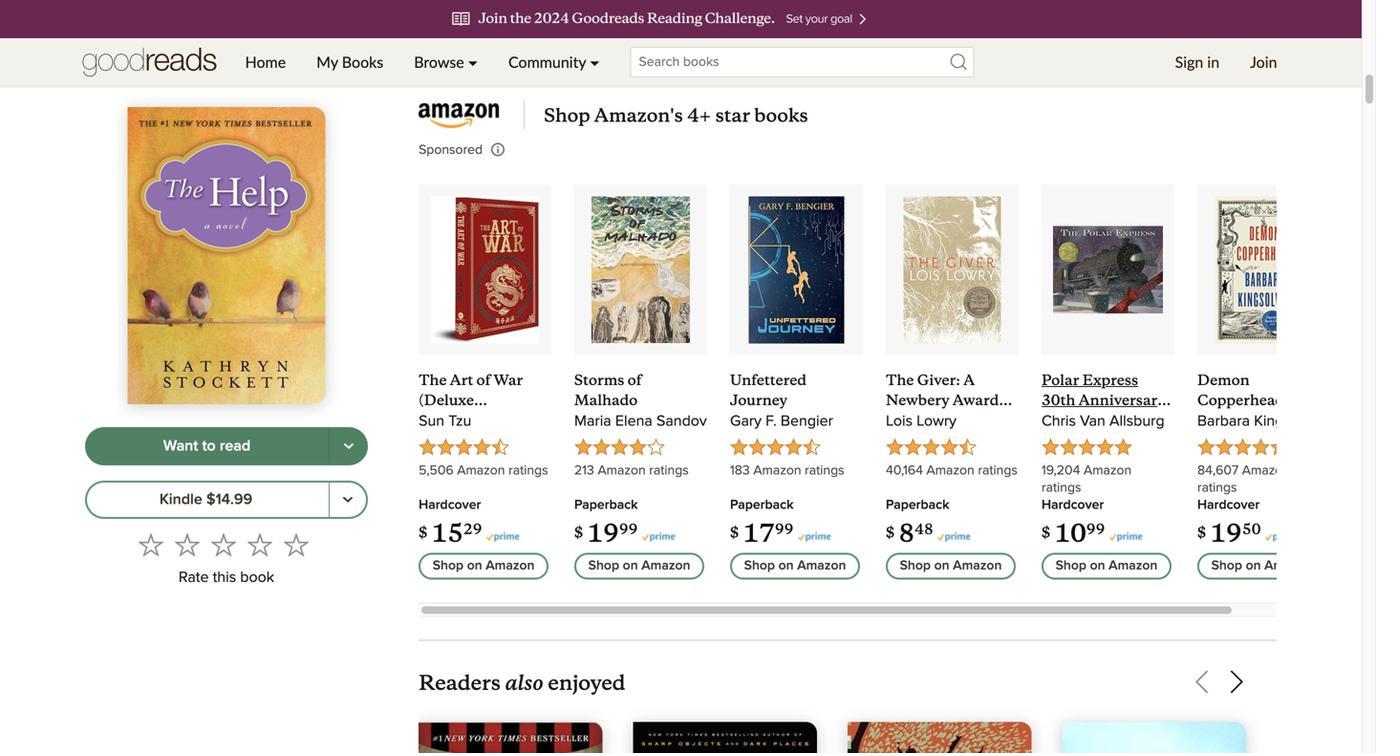 Task type: describe. For each thing, give the bounding box(es) containing it.
book
[[240, 570, 274, 586]]

5,506
[[419, 464, 454, 477]]

shop on amazon button for $ 15 29
[[419, 553, 549, 580]]

5,506 amazon ratings
[[419, 464, 549, 477]]

shop for $ 19 50
[[1212, 560, 1243, 573]]

84,607
[[1198, 464, 1239, 477]]

winner for 8
[[886, 411, 940, 430]]

to
[[202, 439, 216, 454]]

lowry
[[917, 414, 957, 429]]

hardcover for 10
[[1042, 498, 1105, 512]]

shop on amazon button for $ 19 99
[[575, 553, 705, 580]]

19,204 amazon ratings
[[1042, 464, 1132, 495]]

shop for $ 8 48
[[900, 560, 931, 573]]

shop for $ 15 29
[[433, 560, 464, 573]]

malhado
[[575, 391, 638, 410]]

4 stars image
[[575, 438, 666, 455]]

5 stars image
[[1042, 438, 1133, 455]]

pulitzer
[[1198, 411, 1254, 430]]

quartet,
[[886, 432, 946, 450]]

ratings for $ 17 99
[[805, 464, 845, 477]]

community
[[509, 53, 586, 71]]

paperback for 19
[[575, 498, 638, 512]]

community ▾ link
[[493, 38, 615, 86]]

shop on amazon button for $ 8 48
[[886, 553, 1016, 580]]

home link
[[230, 38, 301, 86]]

my
[[317, 53, 338, 71]]

join link
[[1236, 38, 1293, 86]]

shop on amazon for $ 19 50
[[1212, 560, 1314, 573]]

on for $ 10 99
[[1091, 560, 1106, 573]]

rate 4 out of 5 image
[[248, 533, 272, 558]]

award
[[953, 391, 1000, 410]]

by maria elena sandovici element
[[575, 411, 722, 438]]

want to read button
[[85, 428, 330, 466]]

hardcover for 15
[[419, 498, 481, 512]]

$ 8 48
[[886, 518, 934, 549]]

chris van allsburg
[[1042, 414, 1165, 429]]

amazon logo image
[[419, 103, 505, 129]]

demon copperhead: a pulitzer prize winner
[[1198, 371, 1304, 450]]

shop for $ 10 99
[[1056, 560, 1087, 573]]

barbara
[[1198, 414, 1251, 429]]

5 stars element
[[1042, 438, 1175, 462]]

kindle
[[160, 493, 203, 508]]

19 for $ 19 50
[[1211, 518, 1243, 549]]

sun
[[419, 414, 445, 429]]

sun tzu
[[419, 414, 472, 429]]

prime eligible. image for 8
[[938, 532, 972, 542]]

99 for 10
[[1087, 520, 1106, 539]]

on for $ 19 50
[[1247, 560, 1262, 573]]

213
[[575, 464, 595, 477]]

$ for $ 15 29
[[419, 524, 428, 542]]

213 amazon ratings
[[575, 464, 689, 477]]

why am i seeing this ad? click link to learn more. image
[[491, 143, 507, 158]]

$ for $ 19 50
[[1198, 524, 1207, 542]]

4 and a half stars element for 8
[[886, 438, 1019, 462]]

4 and a half stars element for 15
[[419, 438, 552, 462]]

4 and a half stars image for 19
[[1198, 438, 1289, 455]]

84,607 amazon ratings
[[1198, 464, 1291, 495]]

giver:
[[918, 371, 961, 389]]

rate 1 out of 5 image
[[139, 533, 163, 558]]

books
[[755, 104, 809, 127]]

Search by book title or ISBN text field
[[631, 47, 975, 77]]

shop for $ 17 99
[[745, 560, 776, 573]]

of
[[628, 371, 642, 389]]

newbery
[[886, 391, 950, 410]]

prime eligible. image for $ 19 50
[[1266, 532, 1299, 542]]

$ 10 99
[[1042, 518, 1106, 549]]

rate
[[179, 570, 209, 586]]

4 and a half stars element for 19
[[1198, 438, 1331, 462]]

this
[[213, 570, 236, 586]]

40,164 amazon ratings
[[886, 464, 1018, 477]]

sign in link
[[1161, 38, 1236, 86]]

by sun tzu element
[[419, 411, 552, 438]]

4 stars element
[[575, 438, 708, 462]]

40,164
[[886, 464, 924, 477]]

on for $ 17 99
[[779, 560, 794, 573]]

15
[[432, 518, 464, 549]]

17
[[743, 518, 775, 549]]

amazon inside '19,204 amazon ratings'
[[1084, 464, 1132, 477]]

prime eligible. image for $ 17 99
[[798, 532, 832, 542]]

van
[[1081, 414, 1106, 429]]

shop down community ▾ link
[[544, 104, 590, 127]]

copperhead:
[[1198, 391, 1290, 410]]

sign
[[1176, 53, 1204, 71]]

$ 15 29
[[419, 518, 483, 549]]

29
[[464, 520, 483, 539]]

by lois lowry element
[[886, 411, 1019, 438]]

4 and a half stars image for 15
[[419, 438, 510, 455]]

kingsolver
[[1255, 414, 1325, 429]]

99 for 17
[[775, 520, 794, 539]]

maria
[[575, 414, 612, 429]]

ratings for $ 15 29
[[509, 464, 549, 477]]

amazon inside 84,607 amazon ratings
[[1243, 464, 1291, 477]]

allsburg
[[1110, 414, 1165, 429]]

shop for $ 19 99
[[589, 560, 620, 573]]

chris
[[1042, 414, 1077, 429]]

join
[[1251, 53, 1278, 71]]

home
[[245, 53, 286, 71]]

4 and a half stars image for 17
[[731, 438, 821, 455]]

ratings for $ 19 99
[[650, 464, 689, 477]]

community ▾
[[509, 53, 600, 71]]

shop on amazon button for $ 10 99
[[1042, 553, 1172, 580]]

sponsored
[[419, 144, 483, 157]]

storms
[[575, 371, 625, 389]]

8
[[899, 518, 915, 549]]

▾ for community ▾
[[590, 53, 600, 71]]

my books link
[[301, 38, 399, 86]]

by chris van allsburg element
[[1042, 411, 1175, 438]]

sandovici
[[657, 414, 722, 429]]

rate this book
[[179, 570, 274, 586]]

storms of malhado maria elena sandovici
[[575, 371, 722, 429]]

read
[[220, 439, 251, 454]]

on for $ 15 29
[[467, 560, 483, 573]]

by gary f. bengier element
[[731, 411, 863, 438]]

$ 17 99
[[731, 518, 794, 549]]

shop on amazon for $ 17 99
[[745, 560, 847, 573]]

19 for $ 19 99
[[588, 518, 620, 549]]

join goodreads' 2024 reading challenge image
[[0, 0, 1377, 38]]

rate 3 out of 5 image
[[211, 533, 236, 558]]

journey
[[731, 391, 788, 410]]



Task type: locate. For each thing, give the bounding box(es) containing it.
$ left 15
[[419, 524, 428, 542]]

4 shop on amazon button from the left
[[886, 553, 1016, 580]]

99 down 183 amazon ratings on the right of the page
[[775, 520, 794, 539]]

gary
[[731, 414, 762, 429]]

3 shop on amazon from the left
[[745, 560, 847, 573]]

▾ right community
[[590, 53, 600, 71]]

3 $ from the left
[[731, 524, 739, 542]]

demon
[[1198, 371, 1250, 389]]

hardcover up $ 10 99 on the bottom
[[1042, 498, 1105, 512]]

shop on amazon button down $ 10 99 on the bottom
[[1042, 553, 1172, 580]]

lois lowry
[[886, 414, 957, 429]]

ratings
[[509, 464, 549, 477], [650, 464, 689, 477], [805, 464, 845, 477], [979, 464, 1018, 477], [1042, 481, 1082, 495], [1198, 481, 1238, 495]]

$14.99
[[206, 493, 253, 508]]

f.
[[766, 414, 777, 429]]

2 99 from the left
[[775, 520, 794, 539]]

paperback
[[575, 498, 638, 512], [731, 498, 794, 512], [886, 498, 950, 512]]

2 paperback from the left
[[731, 498, 794, 512]]

0 horizontal spatial winner
[[886, 411, 940, 430]]

99 inside $ 10 99
[[1087, 520, 1106, 539]]

4 shop on amazon from the left
[[900, 560, 1003, 573]]

4 4 and a half stars element from the left
[[1198, 438, 1331, 462]]

$ inside $ 19 50
[[1198, 524, 1207, 542]]

shop on amazon button
[[419, 553, 549, 580], [575, 553, 705, 580], [731, 553, 861, 580], [886, 553, 1016, 580], [1042, 553, 1172, 580], [1198, 553, 1328, 580]]

5 $ from the left
[[1042, 524, 1051, 542]]

a up award
[[964, 371, 975, 389]]

99 inside $ 17 99
[[775, 520, 794, 539]]

▾ for browse ▾
[[468, 53, 478, 71]]

the
[[886, 371, 915, 389]]

paperback up $ 17 99
[[731, 498, 794, 512]]

paperback up $ 19 99
[[575, 498, 638, 512]]

4 and a half stars element for 17
[[731, 438, 863, 462]]

$ down 213
[[575, 524, 583, 542]]

1 hardcover from the left
[[419, 498, 481, 512]]

rating 0 out of 5 group
[[133, 527, 315, 563]]

shop on amazon button down $ 19 99
[[575, 553, 705, 580]]

shop on amazon button down 48
[[886, 553, 1016, 580]]

a for 8
[[964, 371, 975, 389]]

by barbara kingsolver element
[[1198, 411, 1331, 438]]

1 4 and a half stars image from the left
[[419, 438, 510, 455]]

shop on amazon button for $ 17 99
[[731, 553, 861, 580]]

$ inside $ 8 48
[[886, 524, 895, 542]]

4 $ from the left
[[886, 524, 895, 542]]

1 vertical spatial a
[[1293, 391, 1304, 410]]

99 inside $ 19 99
[[620, 520, 638, 539]]

1 horizontal spatial ▾
[[590, 53, 600, 71]]

6 shop on amazon button from the left
[[1198, 553, 1328, 580]]

1 99 from the left
[[620, 520, 638, 539]]

3 shop on amazon button from the left
[[731, 553, 861, 580]]

prime eligible. image for $ 10 99
[[1110, 532, 1143, 542]]

19
[[588, 518, 620, 549], [1211, 518, 1243, 549]]

2 horizontal spatial hardcover
[[1198, 498, 1261, 512]]

$ 19 99
[[575, 518, 638, 549]]

home image
[[83, 38, 217, 86]]

hardcover for 19
[[1198, 498, 1261, 512]]

2 prime eligible. image from the left
[[798, 532, 832, 542]]

$ left 10
[[1042, 524, 1051, 542]]

1 ▾ from the left
[[468, 53, 478, 71]]

paperback for 17
[[731, 498, 794, 512]]

99 down '19,204 amazon ratings' at the bottom right
[[1087, 520, 1106, 539]]

1 4 and a half stars element from the left
[[419, 438, 552, 462]]

2 19 from the left
[[1211, 518, 1243, 549]]

books
[[342, 53, 384, 71]]

183
[[731, 464, 750, 477]]

prize
[[1257, 411, 1294, 430]]

sign in
[[1176, 53, 1220, 71]]

prime eligible. image for 15
[[487, 532, 520, 542]]

ratings down 4 stars 'element'
[[650, 464, 689, 477]]

shop on amazon down $ 19 99
[[589, 560, 691, 573]]

4 and a half stars element up 5,506 amazon ratings
[[419, 438, 552, 462]]

prime eligible. image right $ 10 99 on the bottom
[[1110, 532, 1143, 542]]

4 and a half stars image down tzu on the bottom of page
[[419, 438, 510, 455]]

ratings down "bengier"
[[805, 464, 845, 477]]

tzu
[[449, 414, 472, 429]]

5 shop on amazon button from the left
[[1042, 553, 1172, 580]]

shop on amazon down $ 17 99
[[745, 560, 847, 573]]

shop on amazon for $ 10 99
[[1056, 560, 1158, 573]]

hardcover up $ 19 50
[[1198, 498, 1261, 512]]

shop on amazon down $ 10 99 on the bottom
[[1056, 560, 1158, 573]]

a up kingsolver in the bottom right of the page
[[1293, 391, 1304, 410]]

1 horizontal spatial hardcover
[[1042, 498, 1105, 512]]

prime eligible. image right $ 19 99
[[642, 532, 676, 542]]

shop on amazon down 29
[[433, 560, 535, 573]]

0 vertical spatial winner
[[886, 411, 940, 430]]

1 paperback from the left
[[575, 498, 638, 512]]

$ left 17
[[731, 524, 739, 542]]

3 4 and a half stars image from the left
[[886, 438, 977, 455]]

4 and a half stars image for 8
[[886, 438, 977, 455]]

4+
[[688, 104, 712, 127]]

1 vertical spatial winner
[[1198, 432, 1251, 450]]

a inside demon copperhead: a pulitzer prize winner
[[1293, 391, 1304, 410]]

1 horizontal spatial 19
[[1211, 518, 1243, 549]]

want
[[163, 439, 198, 454]]

shop down 15
[[433, 560, 464, 573]]

1 prime eligible. image from the left
[[642, 532, 676, 542]]

prime eligible. image right 50
[[1266, 532, 1299, 542]]

list with 6 items list
[[419, 185, 1354, 580]]

shop on amazon for $ 8 48
[[900, 560, 1003, 573]]

1 horizontal spatial winner
[[1198, 432, 1251, 450]]

readers also enjoyed
[[419, 666, 626, 696]]

also
[[506, 666, 544, 696]]

0 horizontal spatial 99
[[620, 520, 638, 539]]

2 shop on amazon from the left
[[589, 560, 691, 573]]

ratings inside '19,204 amazon ratings'
[[1042, 481, 1082, 495]]

▾ right browse
[[468, 53, 478, 71]]

$ left 50
[[1198, 524, 1207, 542]]

0 horizontal spatial paperback
[[575, 498, 638, 512]]

amazon's
[[595, 104, 684, 127]]

$ for $ 17 99
[[731, 524, 739, 542]]

elena
[[616, 414, 653, 429]]

$ left 8
[[886, 524, 895, 542]]

2 on from the left
[[623, 560, 638, 573]]

1 19 from the left
[[588, 518, 620, 549]]

rate 2 out of 5 image
[[175, 533, 200, 558]]

unfettered
[[731, 371, 807, 389]]

6 on from the left
[[1247, 560, 1262, 573]]

99
[[620, 520, 638, 539], [775, 520, 794, 539], [1087, 520, 1106, 539]]

prime eligible. image right $ 17 99
[[798, 532, 832, 542]]

winner
[[886, 411, 940, 430], [1198, 432, 1251, 450]]

shop amazon's 4+ star books
[[544, 104, 809, 127]]

183 amazon ratings
[[731, 464, 845, 477]]

amazon
[[457, 464, 505, 477], [598, 464, 646, 477], [754, 464, 802, 477], [927, 464, 975, 477], [1084, 464, 1132, 477], [1243, 464, 1291, 477], [486, 560, 535, 573], [642, 560, 691, 573], [798, 560, 847, 573], [954, 560, 1003, 573], [1109, 560, 1158, 573], [1265, 560, 1314, 573]]

$
[[419, 524, 428, 542], [575, 524, 583, 542], [731, 524, 739, 542], [886, 524, 895, 542], [1042, 524, 1051, 542], [1198, 524, 1207, 542]]

browse
[[414, 53, 464, 71]]

$ 19 50
[[1198, 518, 1262, 549]]

ratings for $ 19 50
[[1198, 481, 1238, 495]]

2 hardcover from the left
[[1042, 498, 1105, 512]]

0 horizontal spatial hardcover
[[419, 498, 481, 512]]

winner inside the giver: a newbery award winner (giver quartet, 1)
[[886, 411, 940, 430]]

2 4 and a half stars image from the left
[[731, 438, 821, 455]]

4 on from the left
[[935, 560, 950, 573]]

shop down 17
[[745, 560, 776, 573]]

3 99 from the left
[[1087, 520, 1106, 539]]

the giver: a newbery award winner (giver quartet, 1)
[[886, 371, 1000, 450]]

a inside the giver: a newbery award winner (giver quartet, 1)
[[964, 371, 975, 389]]

winner inside demon copperhead: a pulitzer prize winner
[[1198, 432, 1251, 450]]

5 on from the left
[[1091, 560, 1106, 573]]

rate 5 out of 5 image
[[284, 533, 309, 558]]

shop on amazon button down 50
[[1198, 553, 1328, 580]]

prime eligible. image
[[487, 532, 520, 542], [938, 532, 972, 542]]

4 prime eligible. image from the left
[[1266, 532, 1299, 542]]

3 prime eligible. image from the left
[[1110, 532, 1143, 542]]

hardcover
[[419, 498, 481, 512], [1042, 498, 1105, 512], [1198, 498, 1261, 512]]

$ inside $ 10 99
[[1042, 524, 1051, 542]]

6 $ from the left
[[1198, 524, 1207, 542]]

bengier
[[781, 414, 834, 429]]

$ inside $ 15 29
[[419, 524, 428, 542]]

1 shop on amazon from the left
[[433, 560, 535, 573]]

1 shop on amazon button from the left
[[419, 553, 549, 580]]

prime eligible. image right 29
[[487, 532, 520, 542]]

readers
[[419, 670, 501, 696]]

prime eligible. image for $ 19 99
[[642, 532, 676, 542]]

prime eligible. image right 48
[[938, 532, 972, 542]]

3 4 and a half stars element from the left
[[886, 438, 1019, 462]]

1 horizontal spatial prime eligible. image
[[938, 532, 972, 542]]

▾
[[468, 53, 478, 71], [590, 53, 600, 71]]

19 down 84,607 amazon ratings
[[1211, 518, 1243, 549]]

$ for $ 8 48
[[886, 524, 895, 542]]

2 shop on amazon button from the left
[[575, 553, 705, 580]]

shop down $ 19 99
[[589, 560, 620, 573]]

4 and a half stars element up 40,164 amazon ratings
[[886, 438, 1019, 462]]

shop down $ 8 48
[[900, 560, 931, 573]]

on for $ 19 99
[[623, 560, 638, 573]]

0 horizontal spatial ▾
[[468, 53, 478, 71]]

shop on amazon for $ 15 29
[[433, 560, 535, 573]]

99 down 213 amazon ratings
[[620, 520, 638, 539]]

1 on from the left
[[467, 560, 483, 573]]

2 horizontal spatial 99
[[1087, 520, 1106, 539]]

shop on amazon button down 29
[[419, 553, 549, 580]]

ratings left 213
[[509, 464, 549, 477]]

2 prime eligible. image from the left
[[938, 532, 972, 542]]

$ for $ 10 99
[[1042, 524, 1051, 542]]

shop down 10
[[1056, 560, 1087, 573]]

shop on amazon button down $ 17 99
[[731, 553, 861, 580]]

2 horizontal spatial paperback
[[886, 498, 950, 512]]

4 and a half stars image down barbara kingsolver
[[1198, 438, 1289, 455]]

shop down $ 19 50
[[1212, 560, 1243, 573]]

4 4 and a half stars image from the left
[[1198, 438, 1289, 455]]

shop on amazon down 48
[[900, 560, 1003, 573]]

4 and a half stars element up 183 amazon ratings on the right of the page
[[731, 438, 863, 462]]

4 and a half stars image
[[419, 438, 510, 455], [731, 438, 821, 455], [886, 438, 977, 455], [1198, 438, 1289, 455]]

None search field
[[615, 47, 990, 77]]

4 and a half stars element down barbara kingsolver
[[1198, 438, 1331, 462]]

barbara kingsolver
[[1198, 414, 1325, 429]]

winner up quartet,
[[886, 411, 940, 430]]

4 and a half stars image down lowry
[[886, 438, 977, 455]]

a for 19
[[1293, 391, 1304, 410]]

book cover image
[[431, 196, 540, 344], [592, 196, 690, 344], [749, 196, 845, 344], [904, 196, 1002, 344], [1054, 196, 1164, 344], [1216, 196, 1313, 344], [419, 722, 603, 754], [634, 722, 818, 754], [848, 722, 1032, 754], [1063, 722, 1247, 754]]

19,204
[[1042, 464, 1081, 477]]

browse ▾
[[414, 53, 478, 71]]

winner down barbara
[[1198, 432, 1251, 450]]

browse ▾ link
[[399, 38, 493, 86]]

1)
[[949, 432, 964, 450]]

$ inside $ 17 99
[[731, 524, 739, 542]]

3 hardcover from the left
[[1198, 498, 1261, 512]]

1 horizontal spatial paperback
[[731, 498, 794, 512]]

ratings for $ 8 48
[[979, 464, 1018, 477]]

my books
[[317, 53, 384, 71]]

(giver
[[943, 411, 987, 430]]

1 horizontal spatial 99
[[775, 520, 794, 539]]

99 for 19
[[620, 520, 638, 539]]

shop on amazon button for $ 19 50
[[1198, 553, 1328, 580]]

50
[[1243, 520, 1262, 539]]

ratings down 19,204
[[1042, 481, 1082, 495]]

3 on from the left
[[779, 560, 794, 573]]

hardcover up $ 15 29
[[419, 498, 481, 512]]

want to read
[[163, 439, 251, 454]]

0 vertical spatial a
[[964, 371, 975, 389]]

kindle $14.99 link
[[85, 481, 330, 519]]

ratings down (giver
[[979, 464, 1018, 477]]

1 $ from the left
[[419, 524, 428, 542]]

▾ inside "link"
[[468, 53, 478, 71]]

19 down 213
[[588, 518, 620, 549]]

lois
[[886, 414, 913, 429]]

0 horizontal spatial prime eligible. image
[[487, 532, 520, 542]]

paperback for 8
[[886, 498, 950, 512]]

ratings down 84,607
[[1198, 481, 1238, 495]]

prime eligible. image
[[642, 532, 676, 542], [798, 532, 832, 542], [1110, 532, 1143, 542], [1266, 532, 1299, 542]]

4 and a half stars element
[[419, 438, 552, 462], [731, 438, 863, 462], [886, 438, 1019, 462], [1198, 438, 1331, 462]]

on for $ 8 48
[[935, 560, 950, 573]]

0 horizontal spatial a
[[964, 371, 975, 389]]

1 horizontal spatial a
[[1293, 391, 1304, 410]]

rate this book element
[[85, 527, 368, 593]]

enjoyed
[[548, 670, 626, 696]]

2 $ from the left
[[575, 524, 583, 542]]

3 paperback from the left
[[886, 498, 950, 512]]

ratings inside 84,607 amazon ratings
[[1198, 481, 1238, 495]]

$ for $ 19 99
[[575, 524, 583, 542]]

kindle $14.99
[[160, 493, 253, 508]]

a
[[964, 371, 975, 389], [1293, 391, 1304, 410]]

2 4 and a half stars element from the left
[[731, 438, 863, 462]]

ratings for $ 10 99
[[1042, 481, 1082, 495]]

in
[[1208, 53, 1220, 71]]

0 horizontal spatial 19
[[588, 518, 620, 549]]

10
[[1055, 518, 1087, 549]]

2 ▾ from the left
[[590, 53, 600, 71]]

shop on amazon for $ 19 99
[[589, 560, 691, 573]]

shop on amazon down 50
[[1212, 560, 1314, 573]]

$ inside $ 19 99
[[575, 524, 583, 542]]

5 shop on amazon from the left
[[1056, 560, 1158, 573]]

shop on amazon
[[433, 560, 535, 573], [589, 560, 691, 573], [745, 560, 847, 573], [900, 560, 1003, 573], [1056, 560, 1158, 573], [1212, 560, 1314, 573]]

paperback up 48
[[886, 498, 950, 512]]

6 shop on amazon from the left
[[1212, 560, 1314, 573]]

winner for 19
[[1198, 432, 1251, 450]]

star
[[716, 104, 751, 127]]

4 and a half stars image down f.
[[731, 438, 821, 455]]

unfettered journey gary f. bengier
[[731, 371, 834, 429]]

1 prime eligible. image from the left
[[487, 532, 520, 542]]

on
[[467, 560, 483, 573], [623, 560, 638, 573], [779, 560, 794, 573], [935, 560, 950, 573], [1091, 560, 1106, 573], [1247, 560, 1262, 573]]

48
[[915, 520, 934, 539]]



Task type: vqa. For each thing, say whether or not it's contained in the screenshot.
Sun
yes



